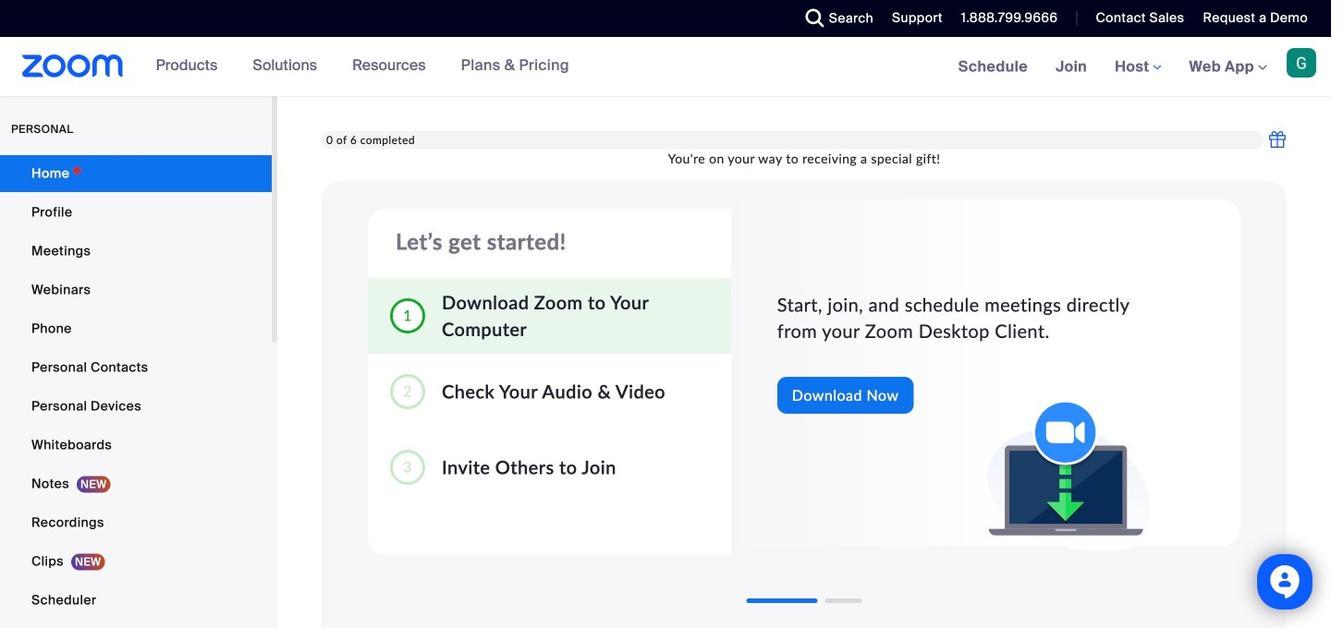 Task type: locate. For each thing, give the bounding box(es) containing it.
product information navigation
[[142, 37, 583, 96]]

zoom logo image
[[22, 55, 124, 78]]

banner
[[0, 37, 1331, 98]]



Task type: vqa. For each thing, say whether or not it's contained in the screenshot.
banner
yes



Task type: describe. For each thing, give the bounding box(es) containing it.
meetings navigation
[[945, 37, 1331, 98]]

profile picture image
[[1287, 48, 1317, 78]]

personal menu menu
[[0, 155, 272, 629]]



